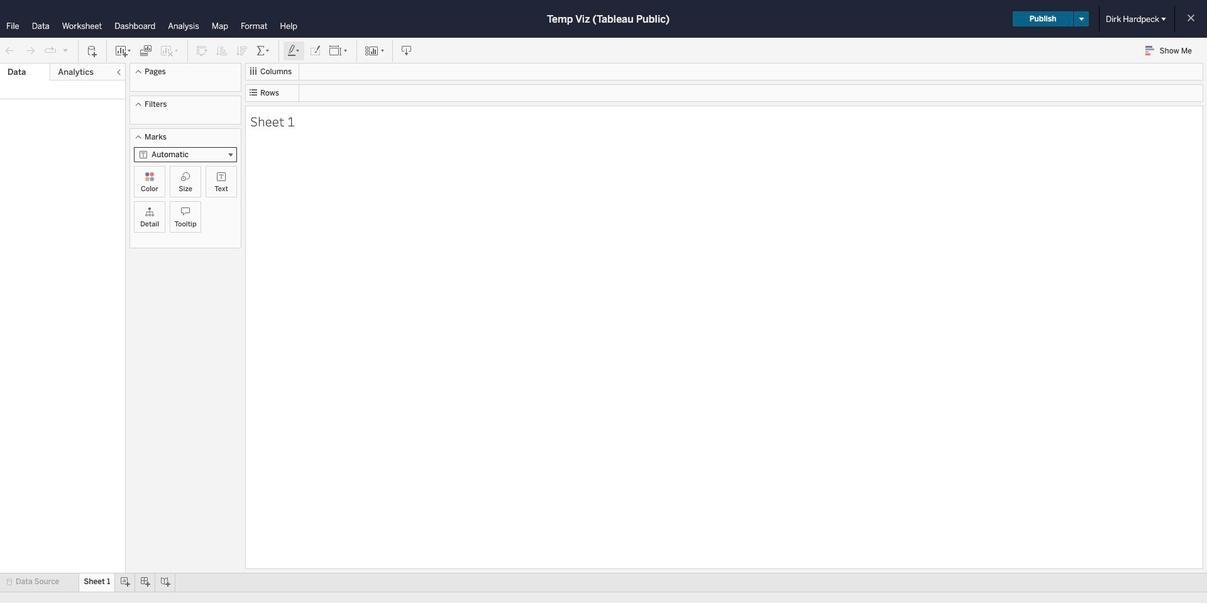 Task type: vqa. For each thing, say whether or not it's contained in the screenshot.
Add Favorite image
no



Task type: describe. For each thing, give the bounding box(es) containing it.
format workbook image
[[309, 44, 321, 57]]

swap rows and columns image
[[196, 44, 208, 57]]

totals image
[[256, 44, 271, 57]]

replay animation image
[[62, 46, 69, 54]]

fit image
[[329, 44, 349, 57]]

show/hide cards image
[[365, 44, 385, 57]]



Task type: locate. For each thing, give the bounding box(es) containing it.
clear sheet image
[[160, 44, 180, 57]]

undo image
[[4, 44, 16, 57]]

new worksheet image
[[114, 44, 132, 57]]

sort ascending image
[[216, 44, 228, 57]]

duplicate image
[[140, 44, 152, 57]]

replay animation image
[[44, 44, 57, 57]]

download image
[[401, 44, 413, 57]]

collapse image
[[115, 69, 123, 76]]

new data source image
[[86, 44, 99, 57]]

highlight image
[[287, 44, 301, 57]]

sort descending image
[[236, 44, 248, 57]]

redo image
[[24, 44, 36, 57]]



